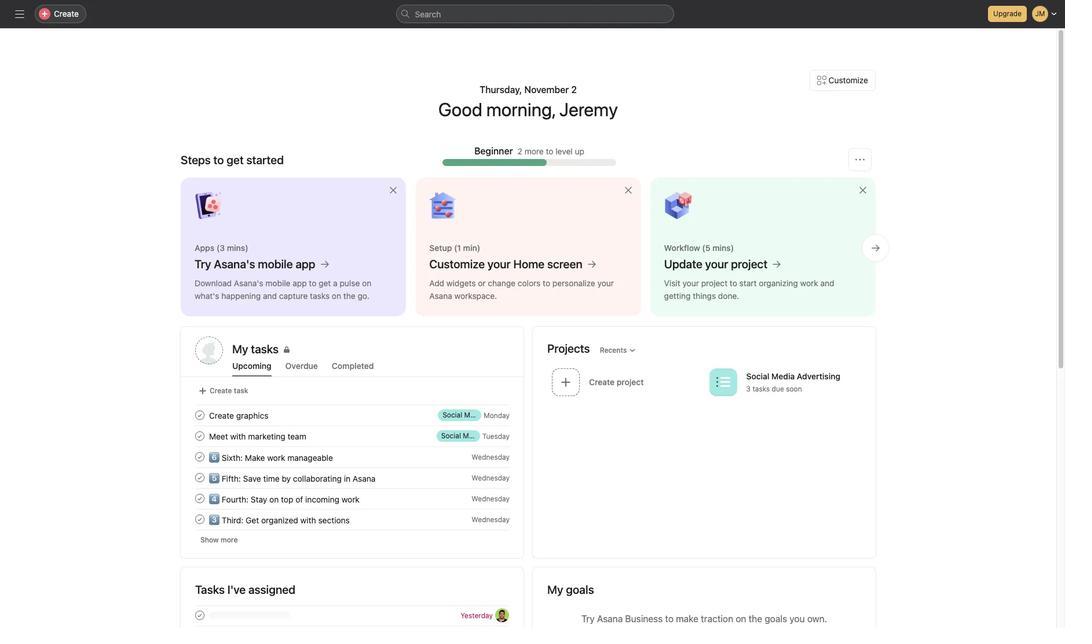 Task type: locate. For each thing, give the bounding box(es) containing it.
1 vertical spatial more
[[221, 536, 238, 545]]

1 horizontal spatial asana
[[429, 291, 452, 301]]

tasks right 3
[[753, 385, 770, 394]]

0 vertical spatial customize
[[829, 75, 868, 85]]

2 horizontal spatial work
[[800, 279, 818, 288]]

project up things
[[701, 279, 728, 288]]

pulse
[[340, 279, 360, 288]]

dismiss image for screen
[[624, 186, 633, 195]]

social for meet with marketing team
[[441, 432, 461, 441]]

completed checkbox left '5️⃣'
[[193, 471, 207, 485]]

1 vertical spatial asana
[[353, 474, 376, 484]]

advertising up soon
[[797, 372, 840, 382]]

social media advertising up tuesday "button"
[[443, 411, 523, 420]]

tasks
[[310, 291, 330, 301], [753, 385, 770, 394]]

asana right in
[[353, 474, 376, 484]]

1 vertical spatial asana's
[[234, 279, 263, 288]]

2 vertical spatial advertising
[[485, 432, 522, 441]]

3️⃣ third: get organized with sections
[[209, 516, 350, 526]]

on left top
[[269, 495, 279, 505]]

social media advertising link
[[438, 410, 523, 422], [437, 431, 522, 442]]

1 horizontal spatial with
[[300, 516, 316, 526]]

team
[[288, 432, 306, 442]]

1 vertical spatial advertising
[[486, 411, 523, 420]]

1 completed image from the top
[[193, 409, 207, 423]]

2 dismiss image from the left
[[624, 186, 633, 195]]

tasks down get
[[310, 291, 330, 301]]

wednesday button
[[472, 453, 510, 462], [472, 474, 510, 483], [472, 495, 510, 504], [472, 516, 510, 524]]

2 completed image from the top
[[193, 430, 207, 444]]

completed image for 6️⃣
[[193, 451, 207, 464]]

try down my goals
[[581, 615, 595, 625]]

tasks
[[195, 584, 225, 597]]

asana down add
[[429, 291, 452, 301]]

2 right the beginner
[[518, 146, 522, 156]]

social left 'monday'
[[443, 411, 462, 420]]

2 vertical spatial create
[[209, 411, 234, 421]]

create project
[[589, 377, 644, 387]]

create for create
[[54, 9, 79, 19]]

completed image
[[193, 471, 207, 485]]

get started
[[227, 153, 284, 167]]

create left task
[[210, 387, 232, 396]]

create
[[54, 9, 79, 19], [210, 387, 232, 396], [209, 411, 234, 421]]

mobile for try
[[258, 258, 293, 271]]

0 vertical spatial asana
[[429, 291, 452, 301]]

mobile up capture
[[265, 279, 290, 288]]

2 vertical spatial media
[[463, 432, 483, 441]]

1 vertical spatial mobile
[[265, 279, 290, 288]]

completed checkbox left the meet in the left of the page
[[193, 430, 207, 444]]

to inside beginner 2 more to level up
[[546, 146, 553, 156]]

media
[[772, 372, 795, 382], [464, 411, 484, 420], [463, 432, 483, 441]]

completed image left 6️⃣
[[193, 451, 207, 464]]

third:
[[222, 516, 243, 526]]

work
[[800, 279, 818, 288], [267, 453, 285, 463], [342, 495, 360, 505]]

2 vertical spatial social
[[441, 432, 461, 441]]

0 vertical spatial app
[[296, 258, 315, 271]]

asana left business
[[597, 615, 623, 625]]

setup (1 min)
[[429, 243, 480, 253]]

1 vertical spatial create
[[210, 387, 232, 396]]

your up change
[[488, 258, 511, 271]]

1 wednesday from the top
[[472, 453, 510, 462]]

tasks inside download asana's mobile app to get a pulse on what's happening and capture tasks on the go.
[[310, 291, 330, 301]]

try down apps at the left top of page
[[195, 258, 211, 271]]

0 vertical spatial the
[[343, 291, 355, 301]]

create right expand sidebar image
[[54, 9, 79, 19]]

social media advertising down 'monday'
[[441, 432, 522, 441]]

1 vertical spatial tasks
[[753, 385, 770, 394]]

on
[[362, 279, 371, 288], [332, 291, 341, 301], [269, 495, 279, 505], [736, 615, 746, 625]]

create button
[[35, 5, 86, 23]]

completed image for create
[[193, 409, 207, 423]]

asana's for try
[[214, 258, 255, 271]]

1 vertical spatial media
[[464, 411, 484, 420]]

1 completed checkbox from the top
[[193, 471, 207, 485]]

organizing
[[759, 279, 798, 288]]

completed image left the meet in the left of the page
[[193, 430, 207, 444]]

2 wednesday from the top
[[472, 474, 510, 483]]

0 vertical spatial social
[[746, 372, 769, 382]]

0 vertical spatial try
[[195, 258, 211, 271]]

0 vertical spatial with
[[230, 432, 246, 442]]

social up 3
[[746, 372, 769, 382]]

0 vertical spatial create
[[54, 9, 79, 19]]

4 wednesday button from the top
[[472, 516, 510, 524]]

i've assigned
[[227, 584, 295, 597]]

1 vertical spatial with
[[300, 516, 316, 526]]

1 horizontal spatial dismiss image
[[624, 186, 633, 195]]

fifth:
[[222, 474, 241, 484]]

asana's down (3 mins)
[[214, 258, 255, 271]]

make
[[245, 453, 265, 463]]

0 vertical spatial more
[[525, 146, 544, 156]]

1 completed checkbox from the top
[[193, 409, 207, 423]]

0 horizontal spatial project
[[701, 279, 728, 288]]

0 vertical spatial tasks
[[310, 291, 330, 301]]

morning,
[[486, 98, 555, 120]]

your inside visit your project to start organizing work and getting things done.
[[683, 279, 699, 288]]

2 up "jeremy"
[[571, 85, 577, 95]]

2 vertical spatial asana
[[597, 615, 623, 625]]

with right the meet in the left of the page
[[230, 432, 246, 442]]

advertising down 'monday'
[[485, 432, 522, 441]]

completed checkbox left 4️⃣
[[193, 492, 207, 506]]

0 vertical spatial media
[[772, 372, 795, 382]]

3 completed checkbox from the top
[[193, 451, 207, 464]]

mobile up download asana's mobile app to get a pulse on what's happening and capture tasks on the go.
[[258, 258, 293, 271]]

1 horizontal spatial customize
[[829, 75, 868, 85]]

1 horizontal spatial tasks
[[753, 385, 770, 394]]

beginner 2 more to level up
[[474, 146, 584, 156]]

try
[[195, 258, 211, 271], [581, 615, 595, 625]]

wednesday button for 5️⃣ fifth: save time by collaborating in asana
[[472, 474, 510, 483]]

and inside visit your project to start organizing work and getting things done.
[[820, 279, 834, 288]]

app up capture
[[293, 279, 307, 288]]

dismiss image
[[389, 186, 398, 195], [624, 186, 633, 195], [858, 186, 868, 195]]

1 vertical spatial project
[[701, 279, 728, 288]]

4 completed image from the top
[[193, 492, 207, 506]]

work down in
[[342, 495, 360, 505]]

4 wednesday from the top
[[472, 516, 510, 524]]

app for try asana's mobile app
[[296, 258, 315, 271]]

asana
[[429, 291, 452, 301], [353, 474, 376, 484], [597, 615, 623, 625]]

create up the meet in the left of the page
[[209, 411, 234, 421]]

5 completed image from the top
[[193, 513, 207, 527]]

completed image down 'create task' button
[[193, 409, 207, 423]]

social media advertising
[[443, 411, 523, 420], [441, 432, 522, 441]]

to right colors
[[543, 279, 550, 288]]

1 vertical spatial social media advertising link
[[437, 431, 522, 442]]

work right organizing at the top right of page
[[800, 279, 818, 288]]

1 vertical spatial social
[[443, 411, 462, 420]]

0 vertical spatial 2
[[571, 85, 577, 95]]

5️⃣
[[209, 474, 220, 484]]

upcoming
[[232, 361, 271, 371]]

your inside the 'add widgets or change colors to personalize your asana workspace.'
[[597, 279, 614, 288]]

1 horizontal spatial the
[[749, 615, 762, 625]]

1 horizontal spatial more
[[525, 146, 544, 156]]

social for create graphics
[[443, 411, 462, 420]]

with down of
[[300, 516, 316, 526]]

completed checkbox left 6️⃣
[[193, 451, 207, 464]]

the left goals at the right of page
[[749, 615, 762, 625]]

1 vertical spatial social media advertising
[[441, 432, 522, 441]]

create inside button
[[210, 387, 232, 396]]

time
[[263, 474, 280, 484]]

with
[[230, 432, 246, 442], [300, 516, 316, 526]]

the inside download asana's mobile app to get a pulse on what's happening and capture tasks on the go.
[[343, 291, 355, 301]]

more inside button
[[221, 536, 238, 545]]

0 horizontal spatial try
[[195, 258, 211, 271]]

completed checkbox for create
[[193, 409, 207, 423]]

create for create task
[[210, 387, 232, 396]]

recents
[[600, 346, 627, 355]]

your up getting
[[683, 279, 699, 288]]

advertising
[[797, 372, 840, 382], [486, 411, 523, 420], [485, 432, 522, 441]]

3 wednesday from the top
[[472, 495, 510, 504]]

1 vertical spatial app
[[293, 279, 307, 288]]

0 horizontal spatial and
[[263, 291, 277, 301]]

0 vertical spatial social media advertising
[[443, 411, 523, 420]]

tasks inside social media advertising 3 tasks due soon
[[753, 385, 770, 394]]

your right personalize
[[597, 279, 614, 288]]

mobile inside download asana's mobile app to get a pulse on what's happening and capture tasks on the go.
[[265, 279, 290, 288]]

list image
[[716, 376, 730, 389]]

collaborating
[[293, 474, 342, 484]]

more inside beginner 2 more to level up
[[525, 146, 544, 156]]

2 horizontal spatial asana
[[597, 615, 623, 625]]

create project link
[[547, 365, 705, 402]]

to left get
[[309, 279, 316, 288]]

advertising up tuesday "button"
[[486, 411, 523, 420]]

0 vertical spatial project
[[731, 258, 768, 271]]

social media advertising link down 'monday'
[[437, 431, 522, 442]]

and
[[820, 279, 834, 288], [263, 291, 277, 301]]

and right organizing at the top right of page
[[820, 279, 834, 288]]

your
[[488, 258, 511, 271], [705, 258, 728, 271], [597, 279, 614, 288], [683, 279, 699, 288]]

Search tasks, projects, and more text field
[[396, 5, 674, 23]]

0 vertical spatial advertising
[[797, 372, 840, 382]]

wednesday
[[472, 453, 510, 462], [472, 474, 510, 483], [472, 495, 510, 504], [472, 516, 510, 524]]

overdue button
[[285, 361, 318, 377]]

social media advertising link up tuesday "button"
[[438, 410, 523, 422]]

app
[[296, 258, 315, 271], [293, 279, 307, 288]]

apps
[[195, 243, 214, 253]]

asana's up the happening
[[234, 279, 263, 288]]

project up the start at right
[[731, 258, 768, 271]]

app up download asana's mobile app to get a pulse on what's happening and capture tasks on the go.
[[296, 258, 315, 271]]

customize inside button
[[829, 75, 868, 85]]

social media advertising link for meet with marketing team
[[437, 431, 522, 442]]

(5 mins)
[[702, 243, 734, 253]]

to inside download asana's mobile app to get a pulse on what's happening and capture tasks on the go.
[[309, 279, 316, 288]]

0 vertical spatial and
[[820, 279, 834, 288]]

1 vertical spatial completed checkbox
[[193, 513, 207, 527]]

0 vertical spatial completed checkbox
[[193, 471, 207, 485]]

top
[[281, 495, 293, 505]]

0 vertical spatial work
[[800, 279, 818, 288]]

your down (5 mins)
[[705, 258, 728, 271]]

1 vertical spatial work
[[267, 453, 285, 463]]

app for download asana's mobile app to get a pulse on what's happening and capture tasks on the go.
[[293, 279, 307, 288]]

0 horizontal spatial asana
[[353, 474, 376, 484]]

completed checkbox left 3️⃣ on the bottom left of page
[[193, 513, 207, 527]]

social left tuesday "button"
[[441, 432, 461, 441]]

social media advertising for create graphics
[[443, 411, 523, 420]]

and left capture
[[263, 291, 277, 301]]

advertising inside social media advertising 3 tasks due soon
[[797, 372, 840, 382]]

1 horizontal spatial project
[[731, 258, 768, 271]]

screen
[[547, 258, 583, 271]]

(1 min)
[[454, 243, 480, 253]]

0 horizontal spatial work
[[267, 453, 285, 463]]

download asana's mobile app to get a pulse on what's happening and capture tasks on the go.
[[195, 279, 371, 301]]

more right 'show'
[[221, 536, 238, 545]]

app inside download asana's mobile app to get a pulse on what's happening and capture tasks on the go.
[[293, 279, 307, 288]]

1 dismiss image from the left
[[389, 186, 398, 195]]

happening
[[221, 291, 261, 301]]

try asana business to make traction on the goals you own.
[[581, 615, 827, 625]]

wednesday for 3️⃣ third: get organized with sections
[[472, 516, 510, 524]]

work inside visit your project to start organizing work and getting things done.
[[800, 279, 818, 288]]

1 horizontal spatial try
[[581, 615, 595, 625]]

on up go.
[[362, 279, 371, 288]]

asana's
[[214, 258, 255, 271], [234, 279, 263, 288]]

the down pulse
[[343, 291, 355, 301]]

1 vertical spatial try
[[581, 615, 595, 625]]

wednesday button for 4️⃣ fourth: stay on top of incoming work
[[472, 495, 510, 504]]

by
[[282, 474, 291, 484]]

0 vertical spatial social media advertising link
[[438, 410, 523, 422]]

4 completed checkbox from the top
[[193, 492, 207, 506]]

0 horizontal spatial the
[[343, 291, 355, 301]]

project inside visit your project to start organizing work and getting things done.
[[701, 279, 728, 288]]

2 wednesday button from the top
[[472, 474, 510, 483]]

to right 'steps'
[[213, 153, 224, 167]]

sixth:
[[222, 453, 243, 463]]

goals
[[765, 615, 787, 625]]

0 horizontal spatial tasks
[[310, 291, 330, 301]]

update your project
[[664, 258, 768, 271]]

3 completed image from the top
[[193, 451, 207, 464]]

1 horizontal spatial and
[[820, 279, 834, 288]]

1 vertical spatial and
[[263, 291, 277, 301]]

steps
[[181, 153, 211, 167]]

completed checkbox down 'create task' button
[[193, 409, 207, 423]]

1 vertical spatial the
[[749, 615, 762, 625]]

work right make
[[267, 453, 285, 463]]

1 horizontal spatial work
[[342, 495, 360, 505]]

asana inside the 'add widgets or change colors to personalize your asana workspace.'
[[429, 291, 452, 301]]

0 horizontal spatial dismiss image
[[389, 186, 398, 195]]

2 vertical spatial work
[[342, 495, 360, 505]]

asana's inside download asana's mobile app to get a pulse on what's happening and capture tasks on the go.
[[234, 279, 263, 288]]

completed image left 3️⃣ on the bottom left of page
[[193, 513, 207, 527]]

more left level
[[525, 146, 544, 156]]

3
[[746, 385, 751, 394]]

0 horizontal spatial 2
[[518, 146, 522, 156]]

1 vertical spatial 2
[[518, 146, 522, 156]]

mobile
[[258, 258, 293, 271], [265, 279, 290, 288]]

Completed checkbox
[[193, 471, 207, 485], [193, 513, 207, 527]]

completed image
[[193, 409, 207, 423], [193, 430, 207, 444], [193, 451, 207, 464], [193, 492, 207, 506], [193, 513, 207, 527]]

to up done.
[[730, 279, 737, 288]]

3 wednesday button from the top
[[472, 495, 510, 504]]

1 vertical spatial customize
[[429, 258, 485, 271]]

create inside popup button
[[54, 9, 79, 19]]

0 vertical spatial asana's
[[214, 258, 255, 271]]

upgrade button
[[988, 6, 1027, 22]]

1 wednesday button from the top
[[472, 453, 510, 462]]

customize for customize your home screen
[[429, 258, 485, 271]]

2 completed checkbox from the top
[[193, 430, 207, 444]]

customize your home screen
[[429, 258, 583, 271]]

stay
[[251, 495, 267, 505]]

manageable
[[287, 453, 333, 463]]

1 horizontal spatial 2
[[571, 85, 577, 95]]

0 horizontal spatial customize
[[429, 258, 485, 271]]

5️⃣ fifth: save time by collaborating in asana
[[209, 474, 376, 484]]

to left level
[[546, 146, 553, 156]]

0 horizontal spatial with
[[230, 432, 246, 442]]

0 horizontal spatial more
[[221, 536, 238, 545]]

2 horizontal spatial dismiss image
[[858, 186, 868, 195]]

Completed checkbox
[[193, 409, 207, 423], [193, 430, 207, 444], [193, 451, 207, 464], [193, 492, 207, 506]]

jeremy
[[559, 98, 618, 120]]

completed image left 4️⃣
[[193, 492, 207, 506]]

0 vertical spatial mobile
[[258, 258, 293, 271]]

2 completed checkbox from the top
[[193, 513, 207, 527]]

wednesday for 5️⃣ fifth: save time by collaborating in asana
[[472, 474, 510, 483]]



Task type: describe. For each thing, give the bounding box(es) containing it.
or
[[478, 279, 486, 288]]

overdue
[[285, 361, 318, 371]]

wednesday for 4️⃣ fourth: stay on top of incoming work
[[472, 495, 510, 504]]

completed checkbox for meet
[[193, 430, 207, 444]]

upcoming button
[[232, 361, 271, 377]]

create task button
[[195, 383, 251, 400]]

asana's for download
[[234, 279, 263, 288]]

start
[[739, 279, 757, 288]]

widgets
[[446, 279, 476, 288]]

tasks i've assigned
[[195, 584, 295, 597]]

media for meet with marketing team
[[463, 432, 483, 441]]

update
[[664, 258, 702, 271]]

media inside social media advertising 3 tasks due soon
[[772, 372, 795, 382]]

your for update
[[705, 258, 728, 271]]

create for create graphics
[[209, 411, 234, 421]]

monday button
[[484, 412, 510, 420]]

recents button
[[595, 343, 641, 359]]

customize button
[[809, 70, 876, 91]]

soon
[[786, 385, 802, 394]]

november
[[524, 85, 569, 95]]

wednesday for 6️⃣ sixth: make work manageable
[[472, 453, 510, 462]]

workflow
[[664, 243, 700, 253]]

colors
[[518, 279, 541, 288]]

steps to get started
[[181, 153, 284, 167]]

up
[[575, 146, 584, 156]]

workspace.
[[454, 291, 497, 301]]

6️⃣
[[209, 453, 220, 463]]

meet with marketing team
[[209, 432, 306, 442]]

your for customize
[[488, 258, 511, 271]]

to inside the 'add widgets or change colors to personalize your asana workspace.'
[[543, 279, 550, 288]]

to left make
[[665, 615, 674, 625]]

home
[[513, 258, 545, 271]]

(3 mins)
[[217, 243, 248, 253]]

add profile photo image
[[195, 337, 223, 365]]

media for create graphics
[[464, 411, 484, 420]]

make
[[676, 615, 699, 625]]

completed checkbox for 3️⃣
[[193, 513, 207, 527]]

add widgets or change colors to personalize your asana workspace.
[[429, 279, 614, 301]]

upgrade
[[993, 9, 1022, 18]]

social media advertising link for create graphics
[[438, 410, 523, 422]]

a
[[333, 279, 337, 288]]

actions image
[[855, 155, 865, 164]]

2 inside thursday, november 2 good morning, jeremy
[[571, 85, 577, 95]]

fourth:
[[222, 495, 249, 505]]

tuesday
[[482, 432, 510, 441]]

create task
[[210, 387, 248, 396]]

wednesday button for 3️⃣ third: get organized with sections
[[472, 516, 510, 524]]

my tasks link
[[232, 342, 509, 358]]

projects
[[547, 342, 590, 355]]

to inside visit your project to start organizing work and getting things done.
[[730, 279, 737, 288]]

marketing
[[248, 432, 285, 442]]

3️⃣
[[209, 516, 220, 526]]

show more button
[[195, 533, 243, 549]]

download
[[195, 279, 232, 288]]

2 inside beginner 2 more to level up
[[518, 146, 522, 156]]

advertising for create graphics
[[486, 411, 523, 420]]

visit your project to start organizing work and getting things done.
[[664, 279, 834, 301]]

completed checkbox for 6️⃣
[[193, 451, 207, 464]]

my tasks
[[232, 343, 279, 356]]

add
[[429, 279, 444, 288]]

thursday,
[[480, 85, 522, 95]]

4️⃣
[[209, 495, 220, 505]]

your for visit
[[683, 279, 699, 288]]

project for update your project
[[731, 258, 768, 271]]

and inside download asana's mobile app to get a pulse on what's happening and capture tasks on the go.
[[263, 291, 277, 301]]

my goals
[[547, 584, 594, 597]]

on down a
[[332, 291, 341, 301]]

visit
[[664, 279, 680, 288]]

wednesday button for 6️⃣ sixth: make work manageable
[[472, 453, 510, 462]]

save
[[243, 474, 261, 484]]

project for visit your project to start organizing work and getting things done.
[[701, 279, 728, 288]]

on right traction at the bottom right of the page
[[736, 615, 746, 625]]

meet
[[209, 432, 228, 442]]

getting
[[664, 291, 691, 301]]

organized
[[261, 516, 298, 526]]

completed checkbox for 4️⃣
[[193, 492, 207, 506]]

apps (3 mins)
[[195, 243, 248, 253]]

mobile for download
[[265, 279, 290, 288]]

due
[[772, 385, 784, 394]]

try for try asana business to make traction on the goals you own.
[[581, 615, 595, 625]]

traction
[[701, 615, 733, 625]]

own.
[[807, 615, 827, 625]]

completed image for 4️⃣
[[193, 492, 207, 506]]

completed button
[[332, 361, 374, 377]]

thursday, november 2 good morning, jeremy
[[438, 85, 618, 120]]

expand sidebar image
[[15, 9, 24, 19]]

3 dismiss image from the left
[[858, 186, 868, 195]]

monday
[[484, 412, 510, 420]]

4️⃣ fourth: stay on top of incoming work
[[209, 495, 360, 505]]

in
[[344, 474, 350, 484]]

workflow (5 mins)
[[664, 243, 734, 253]]

change
[[488, 279, 515, 288]]

advertising for meet with marketing team
[[485, 432, 522, 441]]

try for try asana's mobile app
[[195, 258, 211, 271]]

completed image for 3️⃣
[[193, 513, 207, 527]]

you
[[790, 615, 805, 625]]

social media advertising for meet with marketing team
[[441, 432, 522, 441]]

social inside social media advertising 3 tasks due soon
[[746, 372, 769, 382]]

done.
[[718, 291, 739, 301]]

completed checkbox for 5️⃣
[[193, 471, 207, 485]]

of
[[296, 495, 303, 505]]

good
[[438, 98, 482, 120]]

yesterday
[[461, 612, 493, 621]]

business
[[625, 615, 663, 625]]

scroll card carousel right image
[[871, 244, 880, 253]]

dismiss image for app
[[389, 186, 398, 195]]

level
[[556, 146, 573, 156]]

create graphics
[[209, 411, 268, 421]]

completed image for meet
[[193, 430, 207, 444]]

beginner
[[474, 146, 513, 156]]

go.
[[358, 291, 369, 301]]

show more
[[200, 536, 238, 545]]

get
[[319, 279, 331, 288]]

try asana's mobile app
[[195, 258, 315, 271]]

customize for customize
[[829, 75, 868, 85]]

incoming
[[305, 495, 339, 505]]

completed
[[332, 361, 374, 371]]

sections
[[318, 516, 350, 526]]



Task type: vqa. For each thing, say whether or not it's contained in the screenshot.


